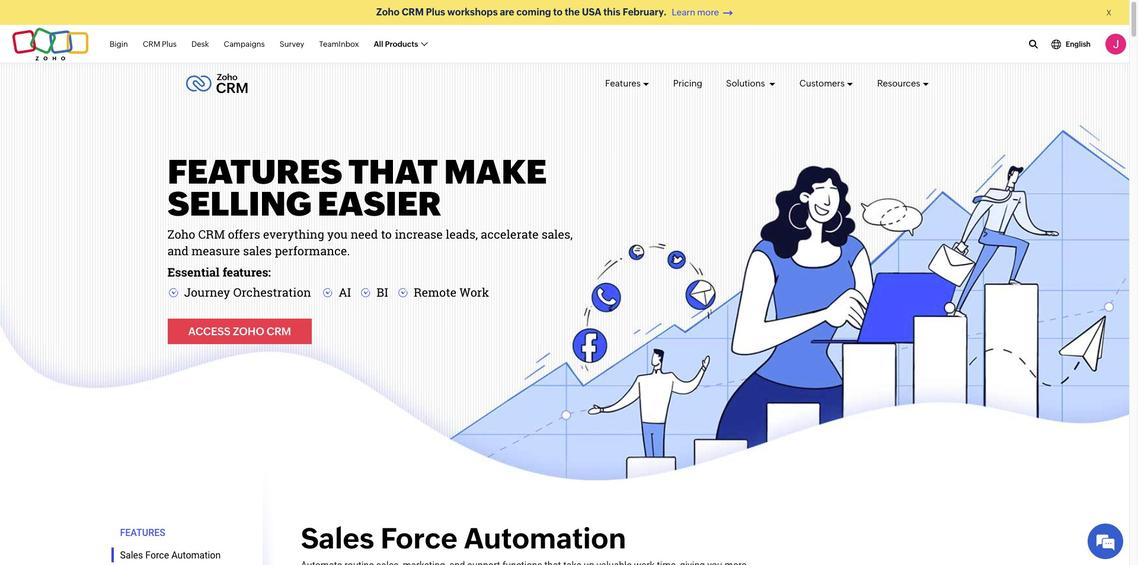 Task type: locate. For each thing, give the bounding box(es) containing it.
desk link
[[191, 33, 209, 55]]

this
[[604, 7, 621, 18]]

work
[[460, 285, 489, 300]]

access zoho crm link
[[167, 319, 312, 344]]

1 horizontal spatial automation
[[464, 522, 626, 555]]

crm up products
[[402, 7, 424, 18]]

performance.
[[275, 243, 350, 258]]

automation
[[464, 522, 626, 555], [171, 550, 221, 561]]

0 horizontal spatial plus
[[162, 40, 177, 48]]

ai
[[339, 285, 351, 300]]

x
[[1107, 8, 1112, 17]]

crm plus
[[143, 40, 177, 48]]

survey
[[280, 40, 304, 48]]

2 horizontal spatial zoho
[[376, 7, 400, 18]]

2 vertical spatial zoho
[[233, 325, 264, 338]]

1 horizontal spatial force
[[381, 522, 458, 555]]

0 vertical spatial features
[[605, 78, 641, 88]]

customers
[[800, 78, 845, 88]]

plus left desk
[[162, 40, 177, 48]]

sales force automation
[[301, 522, 626, 555], [120, 550, 221, 561]]

crm up measure
[[198, 226, 225, 242]]

crm
[[402, 7, 424, 18], [143, 40, 160, 48], [198, 226, 225, 242], [267, 325, 291, 338]]

1 horizontal spatial plus
[[426, 7, 445, 18]]

0 vertical spatial to
[[553, 7, 563, 18]]

easier
[[317, 185, 441, 223]]

survey link
[[280, 33, 304, 55]]

0 vertical spatial plus
[[426, 7, 445, 18]]

journey
[[184, 285, 230, 300]]

access zoho crm
[[188, 325, 291, 338]]

crm down orchestration
[[267, 325, 291, 338]]

make
[[444, 153, 547, 191]]

sales
[[301, 522, 374, 555], [120, 550, 143, 561]]

zoho
[[376, 7, 400, 18], [167, 226, 195, 242], [233, 325, 264, 338]]

to
[[553, 7, 563, 18], [381, 226, 392, 242]]

to left 'the'
[[553, 7, 563, 18]]

1 horizontal spatial features
[[605, 78, 641, 88]]

selling
[[167, 185, 311, 223]]

learn
[[672, 7, 696, 17]]

zoho up all products
[[376, 7, 400, 18]]

everything
[[263, 226, 324, 242]]

teaminbox
[[319, 40, 359, 48]]

features inside features that make selling easier zoho crm offers everything you need to increase leads, accelerate sales, and measure sales performance.
[[167, 153, 342, 191]]

features
[[605, 78, 641, 88], [167, 153, 342, 191]]

coming
[[517, 7, 551, 18]]

products
[[385, 40, 418, 48]]

0 horizontal spatial zoho
[[167, 226, 195, 242]]

1 vertical spatial features
[[167, 153, 342, 191]]

0 vertical spatial zoho
[[376, 7, 400, 18]]

accelerate
[[481, 226, 539, 242]]

usa
[[582, 7, 601, 18]]

0 horizontal spatial features
[[167, 153, 342, 191]]

crm plus link
[[143, 33, 177, 55]]

to right need
[[381, 226, 392, 242]]

plus
[[426, 7, 445, 18], [162, 40, 177, 48]]

you
[[327, 226, 348, 242]]

and
[[167, 243, 189, 258]]

plus left workshops
[[426, 7, 445, 18]]

learn more link
[[669, 7, 735, 18]]

1 vertical spatial zoho
[[167, 226, 195, 242]]

orchestration
[[233, 285, 311, 300]]

remote work
[[414, 285, 489, 300]]

the
[[565, 7, 580, 18]]

features:
[[223, 264, 271, 280]]

resources link
[[877, 68, 929, 100]]

force
[[381, 522, 458, 555], [145, 550, 169, 561]]

all
[[374, 40, 383, 48]]

menu shadow image
[[262, 457, 280, 566]]

zoho right the access
[[233, 325, 264, 338]]

0 horizontal spatial to
[[381, 226, 392, 242]]

measure
[[192, 243, 240, 258]]

1 vertical spatial to
[[381, 226, 392, 242]]

zoho up and
[[167, 226, 195, 242]]

desk
[[191, 40, 209, 48]]

1 horizontal spatial zoho
[[233, 325, 264, 338]]



Task type: vqa. For each thing, say whether or not it's contained in the screenshot.
USA
yes



Task type: describe. For each thing, give the bounding box(es) containing it.
need
[[351, 226, 378, 242]]

0 horizontal spatial sales force automation
[[120, 550, 221, 561]]

zoho crm plus workshops are coming to the usa this february. learn more
[[376, 7, 719, 18]]

increase
[[395, 226, 443, 242]]

workshops
[[447, 7, 498, 18]]

1 vertical spatial plus
[[162, 40, 177, 48]]

bigin link
[[110, 33, 128, 55]]

february.
[[623, 7, 667, 18]]

zoho crm logo image
[[185, 71, 248, 97]]

1 horizontal spatial sales force automation
[[301, 522, 626, 555]]

essential
[[167, 264, 220, 280]]

sales,
[[542, 226, 573, 242]]

resources
[[877, 78, 920, 88]]

access
[[188, 325, 231, 338]]

0 horizontal spatial sales
[[120, 550, 143, 561]]

bi
[[377, 285, 388, 300]]

teaminbox link
[[319, 33, 359, 55]]

0 horizontal spatial automation
[[171, 550, 221, 561]]

crm inside features that make selling easier zoho crm offers everything you need to increase leads, accelerate sales, and measure sales performance.
[[198, 226, 225, 242]]

offers
[[228, 226, 260, 242]]

features
[[120, 528, 165, 539]]

leads,
[[446, 226, 478, 242]]

sales
[[243, 243, 272, 258]]

crm right the bigin
[[143, 40, 160, 48]]

features for features
[[605, 78, 641, 88]]

james peterson image
[[1106, 34, 1126, 55]]

zoho inside features that make selling easier zoho crm offers everything you need to increase leads, accelerate sales, and measure sales performance.
[[167, 226, 195, 242]]

0 horizontal spatial force
[[145, 550, 169, 561]]

all products link
[[374, 33, 427, 55]]

1 horizontal spatial sales
[[301, 522, 374, 555]]

more
[[697, 7, 719, 17]]

solutions
[[726, 78, 767, 88]]

english
[[1066, 40, 1091, 48]]

solutions link
[[726, 68, 776, 100]]

are
[[500, 7, 514, 18]]

features link
[[605, 68, 650, 100]]

x button
[[1107, 7, 1112, 19]]

all products
[[374, 40, 418, 48]]

features for features that make selling easier zoho crm offers everything you need to increase leads, accelerate sales, and measure sales performance.
[[167, 153, 342, 191]]

that
[[348, 153, 438, 191]]

pricing link
[[673, 68, 703, 100]]

1 horizontal spatial to
[[553, 7, 563, 18]]

features that make selling easier zoho crm offers everything you need to increase leads, accelerate sales, and measure sales performance.
[[167, 153, 573, 258]]

campaigns link
[[224, 33, 265, 55]]

to inside features that make selling easier zoho crm offers everything you need to increase leads, accelerate sales, and measure sales performance.
[[381, 226, 392, 242]]

pricing
[[673, 78, 703, 88]]

remote
[[414, 285, 457, 300]]

bigin
[[110, 40, 128, 48]]

essential features: journey orchestration
[[167, 264, 311, 300]]

campaigns
[[224, 40, 265, 48]]



